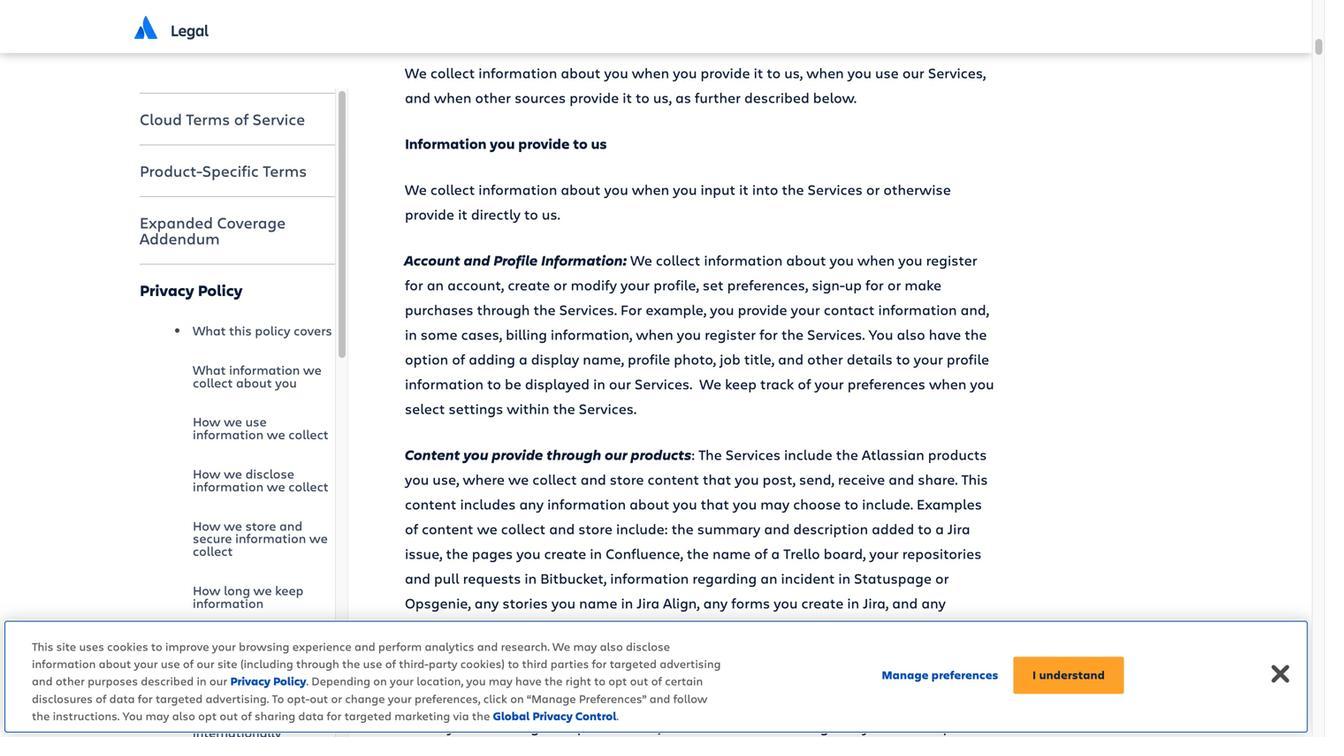 Task type: vqa. For each thing, say whether or not it's contained in the screenshot.
serve
no



Task type: describe. For each thing, give the bounding box(es) containing it.
of down some
[[452, 350, 465, 369]]

information up include:
[[547, 495, 626, 514]]

except
[[903, 668, 948, 687]]

an inside : the services include the atlassian products you use, where we collect and store content that you post, send, receive and share. this content includes any information about you that you may choose to include. examples of content we collect and store include: the summary and description added to a jira issue, the pages you create in confluence, the name of a trello board, your repositories and pull requests in bitbucket, information regarding an incident in statuspage or opsgenie, any stories you name in jira align, any forms you create in jira, and any feedback you provide to us. content also includes the files and links you upload to the services. if you use a server or data center version of the services, we do not host, store, transmit, receive or collect information about you (including your content), except in limited cases, where permitted by your administrator: we collect feedback you provide directly to us through the product and; we collect content using analytics
[[761, 569, 778, 588]]

1 horizontal spatial includes
[[679, 619, 735, 638]]

collect inside how we transfer information we collect internationally
[[289, 711, 329, 729]]

collect inside how we disclose information we collect
[[289, 478, 329, 495]]

information inside how we use information we collect
[[193, 426, 264, 443]]

1 vertical spatial out
[[310, 691, 328, 707]]

"manage
[[527, 691, 576, 707]]

any down requests
[[475, 594, 499, 613]]

2 horizontal spatial out
[[630, 673, 649, 689]]

use inside how we use information we collect
[[245, 413, 267, 430]]

about inside we collect information about you when you input it into the services or otherwise provide it directly to us.
[[561, 180, 601, 199]]

how we use information we collect link
[[193, 403, 335, 455]]

we for directly
[[405, 180, 427, 199]]

. inside global privacy control .
[[617, 708, 619, 724]]

links
[[825, 619, 856, 638]]

0 vertical spatial site
[[56, 639, 76, 654]]

services inside we collect information about you when you input it into the services or otherwise provide it directly to us.
[[808, 180, 863, 199]]

collect inside we collect information about you when you input it into the services or otherwise provide it directly to us.
[[430, 180, 475, 199]]

a up repositories
[[936, 520, 944, 539]]

for right the up on the right of the page
[[866, 276, 884, 295]]

a inside we collect information about you when you register for an account, create or modify your profile, set preferences, sign-up for or make purchases through the services. for example, you provide your contact information and, in some cases, billing information, when you register for the services. you also have the option of adding a display name, profile photo, job title, and other details to your profile information to be displayed in our services.  we keep track of your preferences when you select settings within the services.
[[519, 350, 528, 369]]

information inside what information we collect about you
[[229, 361, 300, 378]]

how to access and control your information link
[[193, 623, 335, 688]]

1 horizontal spatial jira
[[948, 520, 971, 539]]

we up how we disclose information we collect link
[[267, 426, 285, 443]]

the right the via on the bottom of the page
[[472, 708, 490, 724]]

instructions.
[[53, 708, 120, 724]]

how for how to access and control your information
[[193, 634, 221, 651]]

policy inside "privacy" alert dialog
[[273, 674, 306, 689]]

your down third-
[[390, 673, 414, 689]]

input
[[701, 180, 736, 199]]

transmit,
[[405, 668, 466, 687]]

sign-
[[812, 276, 845, 295]]

how long we keep information link
[[193, 571, 335, 623]]

other inside this site uses cookies to improve your browsing experience and perform analytics and research. we may also disclose information about your use of our site (including through the use of third-party cookies) to third parties for targeted advertising and other purposes described in our
[[56, 673, 85, 689]]

by
[[616, 693, 632, 712]]

collect up the "manage
[[537, 668, 582, 687]]

and left perform
[[355, 639, 375, 654]]

how we disclose information we collect
[[193, 465, 329, 495]]

cookies
[[107, 639, 148, 654]]

described inside we collect information about you when you provide it to us, when you use our services, and when other sources provide it to us, as further described below.
[[745, 88, 810, 107]]

name,
[[583, 350, 624, 369]]

your right details
[[914, 350, 943, 369]]

about inside this site uses cookies to improve your browsing experience and perform analytics and research. we may also disclose information about your use of our site (including through the use of third-party cookies) to third parties for targeted advertising and other purposes described in our
[[99, 656, 131, 672]]

sources
[[515, 88, 566, 107]]

1 vertical spatial where
[[500, 693, 542, 712]]

information down option
[[405, 375, 484, 394]]

control
[[576, 709, 617, 724]]

information inside this site uses cookies to improve your browsing experience and perform analytics and research. we may also disclose information about your use of our site (including through the use of third-party cookies) to third parties for targeted advertising and other purposes described in our
[[32, 656, 96, 672]]

your up for
[[621, 276, 650, 295]]

the inside this site uses cookies to improve your browsing experience and perform analytics and research. we may also disclose information about your use of our site (including through the use of third-party cookies) to third parties for targeted advertising and other purposes described in our
[[342, 656, 360, 672]]

1 vertical spatial register
[[705, 325, 756, 344]]

services, inside : the services include the atlassian products you use, where we collect and store content that you post, send, receive and share. this content includes any information about you that you may choose to include. examples of content we collect and store include: the summary and description added to a jira issue, the pages you create in confluence, the name of a trello board, your repositories and pull requests in bitbucket, information regarding an incident in statuspage or opsgenie, any stories you name in jira align, any forms you create in jira, and any feedback you provide to us. content also includes the files and links you upload to the services. if you use a server or data center version of the services, we do not host, store, transmit, receive or collect information about you (including your content), except in limited cases, where permitted by your administrator: we collect feedback you provide directly to us through the product and; we collect content using analytics
[[783, 643, 841, 662]]

the down forms
[[738, 619, 761, 638]]

provide down "within"
[[492, 445, 543, 464]]

collect up using
[[792, 693, 836, 712]]

any down regarding
[[704, 594, 728, 613]]

information:
[[541, 251, 627, 270]]

issue,
[[405, 544, 443, 563]]

may right instructions.
[[146, 708, 169, 724]]

content),
[[840, 668, 899, 687]]

for down purposes
[[138, 691, 153, 707]]

example,
[[646, 300, 707, 319]]

align,
[[663, 594, 700, 613]]

track
[[760, 375, 794, 394]]

information you provide to us
[[405, 134, 607, 153]]

the up regarding
[[687, 544, 709, 563]]

0 vertical spatial us
[[591, 134, 607, 153]]

our inside we collect information about you when you provide it to us, when you use our services, and when other sources provide it to us, as further described below.
[[903, 63, 925, 82]]

0 vertical spatial includes
[[460, 495, 516, 514]]

and inside how we store and secure information we collect
[[279, 517, 303, 534]]

trello
[[784, 544, 820, 563]]

and down 'content you provide through our products'
[[581, 470, 606, 489]]

we up pages at the bottom left
[[477, 520, 498, 539]]

experience
[[292, 639, 352, 654]]

version
[[689, 643, 737, 662]]

0 horizontal spatial out
[[220, 708, 238, 724]]

of right track
[[798, 375, 811, 394]]

product-specific terms
[[140, 161, 307, 181]]

of down improve
[[183, 656, 194, 672]]

0 horizontal spatial receive
[[469, 668, 516, 687]]

up
[[845, 276, 862, 295]]

how for how we disclose information we collect
[[193, 465, 221, 482]]

photo,
[[674, 350, 716, 369]]

information inside how we store and secure information we collect
[[235, 530, 306, 547]]

description
[[794, 520, 868, 539]]

and,
[[961, 300, 989, 319]]

information up preferences" in the bottom left of the page
[[585, 668, 664, 687]]

information down confluence,
[[610, 569, 689, 588]]

an inside we collect information about you when you register for an account, create or modify your profile, set preferences, sign-up for or make purchases through the services. for example, you provide your contact information and, in some cases, billing information, when you register for the services. you also have the option of adding a display name, profile photo, job title, and other details to your profile information to be displayed in our services.  we keep track of your preferences when you select settings within the services.
[[427, 276, 444, 295]]

within
[[507, 399, 550, 418]]

we down how we use information we collect
[[224, 465, 242, 482]]

us. inside : the services include the atlassian products you use, where we collect and store content that you post, send, receive and share. this content includes any information about you that you may choose to include. examples of content we collect and store include: the summary and description added to a jira issue, the pages you create in confluence, the name of a trello board, your repositories and pull requests in bitbucket, information regarding an incident in statuspage or opsgenie, any stories you name in jira align, any forms you create in jira, and any feedback you provide to us. content also includes the files and links you upload to the services. if you use a server or data center version of the services, we do not host, store, transmit, receive or collect information about you (including your content), except in limited cases, where permitted by your administrator: we collect feedback you provide directly to us through the product and; we collect content using analytics
[[568, 619, 587, 638]]

you inside . depending on your location, you may have the right to opt out of certain disclosures of data for targeted advertising. to opt-out or change your preferences, click on "manage preferences" and follow the instructions. you may also opt out of sharing data for targeted marketing via the
[[123, 708, 143, 724]]

information down make
[[879, 300, 957, 319]]

and down atlassian in the bottom right of the page
[[889, 470, 915, 489]]

services inside : the services include the atlassian products you use, where we collect and store content that you post, send, receive and share. this content includes any information about you that you may choose to include. examples of content we collect and store include: the summary and description added to a jira issue, the pages you create in confluence, the name of a trello board, your repositories and pull requests in bitbucket, information regarding an incident in statuspage or opsgenie, any stories you name in jira align, any forms you create in jira, and any feedback you provide to us. content also includes the files and links you upload to the services. if you use a server or data center version of the services, we do not host, store, transmit, receive or collect information about you (including your content), except in limited cases, where permitted by your administrator: we collect feedback you provide directly to us through the product and; we collect content using analytics
[[726, 445, 781, 464]]

disclose inside this site uses cookies to improve your browsing experience and perform analytics and research. we may also disclose information about your use of our site (including through the use of third-party cookies) to third parties for targeted advertising and other purposes described in our
[[626, 639, 670, 654]]

. depending on your location, you may have the right to opt out of certain disclosures of data for targeted advertising. to opt-out or change your preferences, click on "manage preferences" and follow the instructions. you may also opt out of sharing data for targeted marketing via the
[[32, 673, 708, 724]]

provide inside we collect information about you when you input it into the services or otherwise provide it directly to us.
[[405, 205, 455, 224]]

this site uses cookies to improve your browsing experience and perform analytics and research. we may also disclose information about your use of our site (including through the use of third-party cookies) to third parties for targeted advertising and other purposes described in our
[[32, 639, 721, 689]]

in left some
[[405, 325, 417, 344]]

administrator:
[[668, 693, 764, 712]]

collect up pages at the bottom left
[[501, 520, 546, 539]]

1 horizontal spatial privacy
[[230, 674, 271, 689]]

what for what this policy covers
[[193, 322, 226, 339]]

your up marketing
[[388, 691, 412, 707]]

i understand button
[[1014, 657, 1124, 694]]

in up stories
[[525, 569, 537, 588]]

about inside what information we collect about you
[[236, 374, 272, 391]]

the up track
[[782, 325, 804, 344]]

how we store and secure information we collect link
[[193, 507, 335, 571]]

a left trello
[[771, 544, 780, 563]]

your left access
[[212, 639, 236, 654]]

through inside : the services include the atlassian products you use, where we collect and store content that you post, send, receive and share. this content includes any information about you that you may choose to include. examples of content we collect and store include: the summary and description added to a jira issue, the pages you create in confluence, the name of a trello board, your repositories and pull requests in bitbucket, information regarding an incident in statuspage or opsgenie, any stories you name in jira align, any forms you create in jira, and any feedback you provide to us. content also includes the files and links you upload to the services. if you use a server or data center version of the services, we do not host, store, transmit, receive or collect information about you (including your content), except in limited cases, where permitted by your administrator: we collect feedback you provide directly to us through the product and; we collect content using analytics
[[495, 718, 548, 737]]

product
[[577, 718, 629, 737]]

in down confluence,
[[621, 594, 633, 613]]

cloud terms of service
[[140, 109, 305, 130]]

0 vertical spatial opt
[[609, 673, 627, 689]]

information inside we collect information about you when you input it into the services or otherwise provide it directly to us.
[[479, 180, 557, 199]]

information up set on the right of page
[[704, 251, 783, 270]]

your down sign-
[[791, 300, 820, 319]]

collect down 'content you provide through our products'
[[533, 470, 577, 489]]

of right "version"
[[740, 643, 754, 662]]

or left modify
[[554, 276, 567, 295]]

other inside we collect information about you when you register for an account, create or modify your profile, set preferences, sign-up for or make purchases through the services. for example, you provide your contact information and, in some cases, billing information, when you register for the services. you also have the option of adding a display name, profile photo, job title, and other details to your profile information to be displayed in our services.  we keep track of your preferences when you select settings within the services.
[[807, 350, 843, 369]]

and up the bitbucket,
[[549, 520, 575, 539]]

limited
[[405, 693, 452, 712]]

and up disclosures
[[32, 673, 53, 689]]

be
[[505, 375, 522, 394]]

our inside we collect information about you when you register for an account, create or modify your profile, set preferences, sign-up for or make purchases through the services. for example, you provide your contact information and, in some cases, billing information, when you register for the services. you also have the option of adding a display name, profile photo, job title, and other details to your profile information to be displayed in our services.  we keep track of your preferences when you select settings within the services.
[[609, 375, 631, 394]]

. inside . depending on your location, you may have the right to opt out of certain disclosures of data for targeted advertising. to opt-out or change your preferences, click on "manage preferences" and follow the instructions. you may also opt out of sharing data for targeted marketing via the
[[306, 673, 309, 689]]

policy
[[255, 322, 290, 339]]

we down how we disclose information we collect
[[224, 517, 242, 534]]

use,
[[433, 470, 459, 489]]

and up cookies)
[[477, 639, 498, 654]]

and inside . depending on your location, you may have the right to opt out of certain disclosures of data for targeted advertising. to opt-out or change your preferences, click on "manage preferences" and follow the instructions. you may also opt out of sharing data for targeted marketing via the
[[650, 691, 671, 707]]

global privacy control .
[[493, 708, 619, 724]]

1 horizontal spatial feedback
[[840, 693, 901, 712]]

0 horizontal spatial feedback
[[405, 619, 466, 638]]

provide up research.
[[497, 619, 547, 638]]

collect inside we collect information about you when you register for an account, create or modify your profile, set preferences, sign-up for or make purchases through the services. for example, you provide your contact information and, in some cases, billing information, when you register for the services. you also have the option of adding a display name, profile photo, job title, and other details to your profile information to be displayed in our services.  we keep track of your preferences when you select settings within the services.
[[656, 251, 701, 270]]

select
[[405, 399, 445, 418]]

and inside we collect information about you when you register for an account, create or modify your profile, set preferences, sign-up for or make purchases through the services. for example, you provide your contact information and, in some cases, billing information, when you register for the services. you also have the option of adding a display name, profile photo, job title, and other details to your profile information to be displayed in our services.  we keep track of your preferences when you select settings within the services.
[[778, 350, 804, 369]]

statuspage
[[854, 569, 932, 588]]

1 horizontal spatial site
[[218, 656, 237, 672]]

we down how we disclose information we collect link
[[309, 530, 328, 547]]

expanded
[[140, 212, 213, 233]]

a left "server"
[[534, 643, 542, 662]]

and up 'upload' on the right of page
[[892, 594, 918, 613]]

the up pull
[[446, 544, 468, 563]]

content down use,
[[405, 495, 457, 514]]

i understand
[[1033, 668, 1105, 683]]

opt-
[[287, 691, 310, 707]]

how for how we use information we collect
[[193, 413, 221, 430]]

how we transfer information we collect internationally
[[193, 699, 329, 737]]

click
[[484, 691, 508, 707]]

preferences inside we collect information about you when you register for an account, create or modify your profile, set preferences, sign-up for or make purchases through the services. for example, you provide your contact information and, in some cases, billing information, when you register for the services. you also have the option of adding a display name, profile photo, job title, and other details to your profile information to be displayed in our services.  we keep track of your preferences when you select settings within the services.
[[848, 375, 926, 394]]

2 vertical spatial create
[[802, 594, 844, 613]]

we down 'content you provide through our products'
[[509, 470, 529, 489]]

content up issue,
[[422, 520, 474, 539]]

we right and;
[[665, 718, 686, 737]]

purposes
[[88, 673, 138, 689]]

0 vertical spatial privacy policy link
[[140, 269, 335, 311]]

about inside we collect information about you when you provide it to us, when you use our services, and when other sources provide it to us, as further described below.
[[561, 63, 601, 82]]

manage preferences
[[882, 668, 999, 683]]

of down perform
[[385, 656, 396, 672]]

1 vertical spatial that
[[701, 495, 729, 514]]

1 horizontal spatial on
[[510, 691, 524, 707]]

disclosures
[[32, 691, 93, 707]]

about up follow
[[668, 668, 708, 687]]

1 vertical spatial jira
[[637, 594, 660, 613]]

any down 'content you provide through our products'
[[519, 495, 544, 514]]

you inside . depending on your location, you may have the right to opt out of certain disclosures of data for targeted advertising. to opt-out or change your preferences, click on "manage preferences" and follow the instructions. you may also opt out of sharing data for targeted marketing via the
[[466, 673, 486, 689]]

what for what information we collect about you
[[193, 361, 226, 378]]

displayed
[[525, 375, 590, 394]]

content down :
[[648, 470, 699, 489]]

how long we keep information
[[193, 582, 304, 612]]

we left do
[[845, 643, 865, 662]]

summary
[[697, 520, 761, 539]]

to inside how to access and control your information
[[224, 634, 236, 651]]

opsgenie,
[[405, 594, 471, 613]]

(including inside this site uses cookies to improve your browsing experience and perform analytics and research. we may also disclose information about your use of our site (including through the use of third-party cookies) to third parties for targeted advertising and other purposes described in our
[[240, 656, 293, 672]]

sharing
[[255, 708, 295, 724]]

we inside what information we collect about you
[[303, 361, 322, 378]]

repositories
[[903, 544, 982, 563]]

or inside . depending on your location, you may have the right to opt out of certain disclosures of data for targeted advertising. to opt-out or change your preferences, click on "manage preferences" and follow the instructions. you may also opt out of sharing data for targeted marketing via the
[[331, 691, 342, 707]]

of down summary
[[755, 544, 768, 563]]

of left certain
[[651, 673, 662, 689]]

provide down manage preferences
[[932, 693, 982, 712]]

global
[[493, 709, 530, 724]]

preferences, inside . depending on your location, you may have the right to opt out of certain disclosures of data for targeted advertising. to opt-out or change your preferences, click on "manage preferences" and follow the instructions. you may also opt out of sharing data for targeted marketing via the
[[415, 691, 481, 707]]

addendum
[[140, 228, 220, 249]]

0 vertical spatial privacy policy
[[140, 280, 243, 301]]

0 horizontal spatial content
[[405, 445, 460, 464]]

the up the store,
[[955, 619, 977, 638]]

perform
[[378, 639, 422, 654]]

services, inside we collect information about you when you provide it to us, when you use our services, and when other sources provide it to us, as further described below.
[[928, 63, 986, 82]]

1 vertical spatial us,
[[653, 88, 672, 107]]

provide right sources
[[570, 88, 619, 107]]

collect down administrator:
[[689, 718, 734, 737]]

via
[[453, 708, 469, 724]]

to inside . depending on your location, you may have the right to opt out of certain disclosures of data for targeted advertising. to opt-out or change your preferences, click on "manage preferences" and follow the instructions. you may also opt out of sharing data for targeted marketing via the
[[594, 673, 606, 689]]

information inside how we disclose information we collect
[[193, 478, 264, 495]]

atlassian logo image
[[134, 16, 157, 39]]

otherwise
[[884, 180, 951, 199]]

long
[[224, 582, 250, 599]]

the up the "manage
[[545, 673, 563, 689]]

party
[[429, 656, 458, 672]]

services. up information,
[[559, 300, 617, 319]]

manage
[[882, 668, 929, 683]]

and inside how to access and control your information
[[283, 634, 307, 651]]

for inside this site uses cookies to improve your browsing experience and perform analytics and research. we may also disclose information about your use of our site (including through the use of third-party cookies) to third parties for targeted advertising and other purposes described in our
[[592, 656, 607, 672]]

in down 'name,'
[[593, 375, 606, 394]]

directly inside we collect information about you when you input it into the services or otherwise provide it directly to us.
[[471, 205, 521, 224]]

may up click
[[489, 673, 513, 689]]

to inside we collect information about you when you input it into the services or otherwise provide it directly to us.
[[524, 205, 538, 224]]

your inside how to access and control your information
[[239, 647, 265, 664]]

depending
[[312, 673, 371, 689]]

collect inside how we use information we collect
[[289, 426, 329, 443]]

any up 'upload' on the right of page
[[922, 594, 946, 613]]

0 vertical spatial where
[[463, 470, 505, 489]]

account
[[405, 251, 460, 270]]

content inside : the services include the atlassian products you use, where we collect and store content that you post, send, receive and share. this content includes any information about you that you may choose to include. examples of content we collect and store include: the summary and description added to a jira issue, the pages you create in confluence, the name of a trello board, your repositories and pull requests in bitbucket, information regarding an incident in statuspage or opsgenie, any stories you name in jira align, any forms you create in jira, and any feedback you provide to us. content also includes the files and links you upload to the services. if you use a server or data center version of the services, we do not host, store, transmit, receive or collect information about you (including your content), except in limited cases, where permitted by your administrator: we collect feedback you provide directly to us through the product and; we collect content using analytics
[[590, 619, 644, 638]]

1 vertical spatial name
[[579, 594, 618, 613]]

your up and;
[[635, 693, 665, 712]]

through down "within"
[[547, 445, 602, 464]]

set
[[703, 276, 724, 295]]

of left the service at the left
[[234, 109, 249, 130]]

provide inside we collect information about you when you register for an account, create or modify your profile, set preferences, sign-up for or make purchases through the services. for example, you provide your contact information and, in some cases, billing information, when you register for the services. you also have the option of adding a display name, profile photo, job title, and other details to your profile information to be displayed in our services.  we keep track of your preferences when you select settings within the services.
[[738, 300, 788, 319]]

your up statuspage
[[870, 544, 899, 563]]

research.
[[501, 639, 550, 654]]

1 vertical spatial opt
[[198, 708, 217, 724]]

and up account,
[[464, 251, 490, 270]]

requests
[[463, 569, 521, 588]]

pull
[[434, 569, 459, 588]]

and right 'files'
[[796, 619, 821, 638]]

targeted inside this site uses cookies to improve your browsing experience and perform analytics and research. we may also disclose information about your use of our site (including through the use of third-party cookies) to third parties for targeted advertising and other purposes described in our
[[610, 656, 657, 672]]

we up "internationally"
[[224, 699, 242, 716]]

cloud terms of service link
[[140, 98, 335, 140]]

1 horizontal spatial terms
[[263, 161, 307, 181]]

also inside : the services include the atlassian products you use, where we collect and store content that you post, send, receive and share. this content includes any information about you that you may choose to include. examples of content we collect and store include: the summary and description added to a jira issue, the pages you create in confluence, the name of a trello board, your repositories and pull requests in bitbucket, information regarding an incident in statuspage or opsgenie, any stories you name in jira align, any forms you create in jira, and any feedback you provide to us. content also includes the files and links you upload to the services. if you use a server or data center version of the services, we do not host, store, transmit, receive or collect information about you (including your content), except in limited cases, where permitted by your administrator: we collect feedback you provide directly to us through the product and; we collect content using analytics
[[647, 619, 676, 638]]

understand
[[1039, 668, 1105, 683]]

for down account
[[405, 276, 423, 295]]

1 vertical spatial create
[[544, 544, 587, 563]]

settings
[[449, 399, 503, 418]]

how for how we store and secure information we collect
[[193, 517, 221, 534]]



Task type: locate. For each thing, give the bounding box(es) containing it.
1 horizontal spatial us.
[[568, 619, 587, 638]]

the down permitted
[[552, 718, 574, 737]]

what down what this policy covers
[[193, 361, 226, 378]]

information inside how to access and control your information
[[193, 659, 264, 677]]

information,
[[551, 325, 633, 344]]

0 vertical spatial .
[[306, 673, 309, 689]]

0 vertical spatial us,
[[785, 63, 803, 82]]

feedback down "content),"
[[840, 693, 901, 712]]

your left "content),"
[[807, 668, 837, 687]]

collect inside what information we collect about you
[[193, 374, 233, 391]]

us. up "server"
[[568, 619, 587, 638]]

this inside this site uses cookies to improve your browsing experience and perform analytics and research. we may also disclose information about your use of our site (including through the use of third-party cookies) to third parties for targeted advertising and other purposes described in our
[[32, 639, 53, 654]]

incident
[[781, 569, 835, 588]]

us inside : the services include the atlassian products you use, where we collect and store content that you post, send, receive and share. this content includes any information about you that you may choose to include. examples of content we collect and store include: the summary and description added to a jira issue, the pages you create in confluence, the name of a trello board, your repositories and pull requests in bitbucket, information regarding an incident in statuspage or opsgenie, any stories you name in jira align, any forms you create in jira, and any feedback you provide to us. content also includes the files and links you upload to the services. if you use a server or data center version of the services, we do not host, store, transmit, receive or collect information about you (including your content), except in limited cases, where permitted by your administrator: we collect feedback you provide directly to us through the product and; we collect content using analytics
[[476, 718, 491, 737]]

targeted up by on the left of page
[[610, 656, 657, 672]]

your down cookies
[[134, 656, 158, 672]]

other up disclosures
[[56, 673, 85, 689]]

how
[[193, 413, 221, 430], [193, 465, 221, 482], [193, 517, 221, 534], [193, 582, 221, 599], [193, 634, 221, 651], [193, 699, 221, 716]]

adding
[[469, 350, 515, 369]]

third
[[522, 656, 548, 672]]

2 what from the top
[[193, 361, 226, 378]]

in up the bitbucket,
[[590, 544, 602, 563]]

control
[[193, 647, 235, 664]]

we
[[405, 63, 427, 82], [405, 180, 427, 199], [631, 251, 652, 270], [700, 375, 722, 394], [553, 639, 571, 654]]

profile
[[494, 251, 538, 270]]

through down click
[[495, 718, 548, 737]]

purchases
[[405, 300, 474, 319]]

products inside : the services include the atlassian products you use, where we collect and store content that you post, send, receive and share. this content includes any information about you that you may choose to include. examples of content we collect and store include: the summary and description added to a jira issue, the pages you create in confluence, the name of a trello board, your repositories and pull requests in bitbucket, information regarding an incident in statuspage or opsgenie, any stories you name in jira align, any forms you create in jira, and any feedback you provide to us. content also includes the files and links you upload to the services. if you use a server or data center version of the services, we do not host, store, transmit, receive or collect information about you (including your content), except in limited cases, where permitted by your administrator: we collect feedback you provide directly to us through the product and; we collect content using analytics
[[928, 445, 987, 464]]

we down what information we collect about you
[[224, 413, 242, 430]]

0 horizontal spatial us
[[476, 718, 491, 737]]

privacy down addendum
[[140, 280, 194, 301]]

0 vertical spatial what
[[193, 322, 226, 339]]

create inside we collect information about you when you register for an account, create or modify your profile, set preferences, sign-up for or make purchases through the services. for example, you provide your contact information and, in some cases, billing information, when you register for the services. you also have the option of adding a display name, profile photo, job title, and other details to your profile information to be displayed in our services.  we keep track of your preferences when you select settings within the services.
[[508, 276, 550, 295]]

terms down the service at the left
[[263, 161, 307, 181]]

privacy policy up "to"
[[230, 674, 306, 689]]

services right into
[[808, 180, 863, 199]]

also inside this site uses cookies to improve your browsing experience and perform analytics and research. we may also disclose information about your use of our site (including through the use of third-party cookies) to third parties for targeted advertising and other purposes described in our
[[600, 639, 623, 654]]

through up billing
[[477, 300, 530, 319]]

that
[[703, 470, 732, 489], [701, 495, 729, 514]]

files
[[764, 619, 792, 638]]

5 how from the top
[[193, 634, 221, 651]]

0 horizontal spatial on
[[373, 673, 387, 689]]

0 horizontal spatial includes
[[460, 495, 516, 514]]

0 vertical spatial directly
[[471, 205, 521, 224]]

provide up further on the right top of page
[[701, 63, 750, 82]]

0 vertical spatial services
[[808, 180, 863, 199]]

jira left align,
[[637, 594, 660, 613]]

0 vertical spatial an
[[427, 276, 444, 295]]

1 vertical spatial what
[[193, 361, 226, 378]]

cases, inside we collect information about you when you register for an account, create or modify your profile, set preferences, sign-up for or make purchases through the services. for example, you provide your contact information and, in some cases, billing information, when you register for the services. you also have the option of adding a display name, profile photo, job title, and other details to your profile information to be displayed in our services.  we keep track of your preferences when you select settings within the services.
[[461, 325, 502, 344]]

advertising.
[[206, 691, 269, 707]]

0 horizontal spatial services
[[726, 445, 781, 464]]

directly inside : the services include the atlassian products you use, where we collect and store content that you post, send, receive and share. this content includes any information about you that you may choose to include. examples of content we collect and store include: the summary and description added to a jira issue, the pages you create in confluence, the name of a trello board, your repositories and pull requests in bitbucket, information regarding an incident in statuspage or opsgenie, any stories you name in jira align, any forms you create in jira, and any feedback you provide to us. content also includes the files and links you upload to the services. if you use a server or data center version of the services, we do not host, store, transmit, receive or collect information about you (including your content), except in limited cases, where permitted by your administrator: we collect feedback you provide directly to us through the product and; we collect content using analytics
[[405, 718, 455, 737]]

1 vertical spatial directly
[[405, 718, 455, 737]]

collect up how we disclose information we collect link
[[289, 426, 329, 443]]

2 how from the top
[[193, 465, 221, 482]]

1 horizontal spatial data
[[298, 708, 324, 724]]

0 horizontal spatial privacy
[[140, 280, 194, 301]]

global privacy control link
[[493, 709, 617, 724]]

how we disclose information we collect link
[[193, 455, 335, 507]]

send,
[[799, 470, 835, 489]]

policy up this
[[198, 280, 243, 301]]

0 vertical spatial targeted
[[610, 656, 657, 672]]

1 horizontal spatial keep
[[725, 375, 757, 394]]

service
[[253, 109, 305, 130]]

0 vertical spatial us.
[[542, 205, 560, 224]]

6 how from the top
[[193, 699, 221, 716]]

we inside we collect information about you when you input it into the services or otherwise provide it directly to us.
[[405, 180, 427, 199]]

we inside we collect information about you when you provide it to us, when you use our services, and when other sources provide it to us, as further described below.
[[405, 63, 427, 82]]

for
[[621, 300, 642, 319]]

content you provide through our products
[[405, 445, 692, 464]]

information inside how we transfer information we collect internationally
[[193, 711, 264, 729]]

1 horizontal spatial content
[[590, 619, 644, 638]]

3 how from the top
[[193, 517, 221, 534]]

1 horizontal spatial us,
[[785, 63, 803, 82]]

us
[[591, 134, 607, 153], [476, 718, 491, 737]]

through inside this site uses cookies to improve your browsing experience and perform analytics and research. we may also disclose information about your use of our site (including through the use of third-party cookies) to third parties for targeted advertising and other purposes described in our
[[296, 656, 339, 672]]

you up details
[[869, 325, 894, 344]]

0 vertical spatial that
[[703, 470, 732, 489]]

0 horizontal spatial this
[[32, 639, 53, 654]]

about up sources
[[561, 63, 601, 82]]

0 vertical spatial out
[[630, 673, 649, 689]]

1 vertical spatial this
[[32, 639, 53, 654]]

1 vertical spatial described
[[141, 673, 194, 689]]

may inside : the services include the atlassian products you use, where we collect and store content that you post, send, receive and share. this content includes any information about you that you may choose to include. examples of content we collect and store include: the summary and description added to a jira issue, the pages you create in confluence, the name of a trello board, your repositories and pull requests in bitbucket, information regarding an incident in statuspage or opsgenie, any stories you name in jira align, any forms you create in jira, and any feedback you provide to us. content also includes the files and links you upload to the services. if you use a server or data center version of the services, we do not host, store, transmit, receive or collect information about you (including your content), except in limited cases, where permitted by your administrator: we collect feedback you provide directly to us through the product and; we collect content using analytics
[[761, 495, 790, 514]]

1 vertical spatial site
[[218, 656, 237, 672]]

1 vertical spatial content
[[590, 619, 644, 638]]

what information we collect about you
[[193, 361, 322, 391]]

disclose inside how we disclose information we collect
[[245, 465, 294, 482]]

upload
[[887, 619, 934, 638]]

directly
[[471, 205, 521, 224], [405, 718, 455, 737]]

on up global
[[510, 691, 524, 707]]

(including down 'files'
[[739, 668, 804, 687]]

using
[[793, 718, 829, 737]]

legal link
[[171, 0, 209, 53]]

content up use,
[[405, 445, 460, 464]]

preferences,
[[727, 276, 808, 295], [415, 691, 481, 707]]

policy up opt-
[[273, 674, 306, 689]]

what inside what information we collect about you
[[193, 361, 226, 378]]

0 vertical spatial other
[[475, 88, 511, 107]]

(including
[[240, 656, 293, 672], [739, 668, 804, 687]]

1 horizontal spatial profile
[[947, 350, 990, 369]]

1 horizontal spatial us
[[591, 134, 607, 153]]

include
[[784, 445, 833, 464]]

1 horizontal spatial services,
[[928, 63, 986, 82]]

bitbucket,
[[540, 569, 607, 588]]

the right include
[[836, 445, 859, 464]]

your right track
[[815, 375, 844, 394]]

2 horizontal spatial data
[[608, 643, 639, 662]]

register
[[926, 251, 978, 270], [705, 325, 756, 344]]

we inside 'how long we keep information'
[[253, 582, 272, 599]]

0 vertical spatial terms
[[186, 109, 230, 130]]

0 horizontal spatial site
[[56, 639, 76, 654]]

profile
[[628, 350, 670, 369], [947, 350, 990, 369]]

in down the store,
[[951, 668, 963, 687]]

data inside : the services include the atlassian products you use, where we collect and store content that you post, send, receive and share. this content includes any information about you that you may choose to include. examples of content we collect and store include: the summary and description added to a jira issue, the pages you create in confluence, the name of a trello board, your repositories and pull requests in bitbucket, information regarding an incident in statuspage or opsgenie, any stories you name in jira align, any forms you create in jira, and any feedback you provide to us. content also includes the files and links you upload to the services. if you use a server or data center version of the services, we do not host, store, transmit, receive or collect information about you (including your content), except in limited cases, where permitted by your administrator: we collect feedback you provide directly to us through the product and; we collect content using analytics
[[608, 643, 639, 662]]

provide
[[701, 63, 750, 82], [570, 88, 619, 107], [518, 134, 570, 153], [405, 205, 455, 224], [738, 300, 788, 319], [492, 445, 543, 464], [497, 619, 547, 638], [932, 693, 982, 712]]

and down issue,
[[405, 569, 431, 588]]

1 products from the left
[[631, 445, 692, 464]]

how to access and control your information
[[193, 634, 307, 677]]

0 vertical spatial receive
[[838, 470, 885, 489]]

it
[[754, 63, 763, 82], [623, 88, 632, 107], [739, 180, 749, 199], [458, 205, 468, 224]]

services. down 'name,'
[[579, 399, 637, 418]]

0 horizontal spatial disclose
[[245, 465, 294, 482]]

2 vertical spatial targeted
[[345, 708, 392, 724]]

1 vertical spatial preferences
[[932, 668, 999, 683]]

may inside this site uses cookies to improve your browsing experience and perform analytics and research. we may also disclose information about your use of our site (including through the use of third-party cookies) to third parties for targeted advertising and other purposes described in our
[[573, 639, 597, 654]]

1 horizontal spatial register
[[926, 251, 978, 270]]

legal
[[171, 19, 209, 41]]

1 vertical spatial data
[[109, 691, 135, 707]]

0 vertical spatial this
[[962, 470, 988, 489]]

the
[[699, 445, 722, 464]]

1 horizontal spatial disclose
[[626, 639, 670, 654]]

described down improve
[[141, 673, 194, 689]]

targeted down change
[[345, 708, 392, 724]]

1 vertical spatial services,
[[783, 643, 841, 662]]

services
[[808, 180, 863, 199], [726, 445, 781, 464]]

content
[[648, 470, 699, 489], [405, 495, 457, 514], [422, 520, 474, 539], [738, 718, 789, 737]]

option
[[405, 350, 448, 369]]

0 horizontal spatial profile
[[628, 350, 670, 369]]

0 vertical spatial register
[[926, 251, 978, 270]]

0 horizontal spatial data
[[109, 691, 135, 707]]

in down board,
[[839, 569, 851, 588]]

jira down examples
[[948, 520, 971, 539]]

in down control at the bottom
[[197, 673, 207, 689]]

collect down information
[[430, 180, 475, 199]]

what
[[193, 322, 226, 339], [193, 361, 226, 378]]

services. inside : the services include the atlassian products you use, where we collect and store content that you post, send, receive and share. this content includes any information about you that you may choose to include. examples of content we collect and store include: the summary and description added to a jira issue, the pages you create in confluence, the name of a trello board, your repositories and pull requests in bitbucket, information regarding an incident in statuspage or opsgenie, any stories you name in jira align, any forms you create in jira, and any feedback you provide to us. content also includes the files and links you upload to the services. if you use a server or data center version of the services, we do not host, store, transmit, receive or collect information about you (including your content), except in limited cases, where permitted by your administrator: we collect feedback you provide directly to us through the product and; we collect content using analytics
[[405, 643, 463, 662]]

cloud
[[140, 109, 182, 130]]

may down post,
[[761, 495, 790, 514]]

we inside this site uses cookies to improve your browsing experience and perform analytics and research. we may also disclose information about your use of our site (including through the use of third-party cookies) to third parties for targeted advertising and other purposes described in our
[[553, 639, 571, 654]]

0 vertical spatial content
[[405, 445, 460, 464]]

the down 'files'
[[757, 643, 780, 662]]

expanded coverage addendum link
[[140, 202, 335, 259]]

profile down and,
[[947, 350, 990, 369]]

keep inside 'how long we keep information'
[[275, 582, 304, 599]]

0 vertical spatial name
[[713, 544, 751, 563]]

store left include:
[[579, 520, 613, 539]]

privacy policy
[[140, 280, 243, 301], [230, 674, 306, 689]]

0 horizontal spatial described
[[141, 673, 194, 689]]

1 horizontal spatial have
[[929, 325, 961, 344]]

us.
[[542, 205, 560, 224], [568, 619, 587, 638]]

disclose down how we use information we collect link
[[245, 465, 294, 482]]

you inside we collect information about you when you register for an account, create or modify your profile, set preferences, sign-up for or make purchases through the services. for example, you provide your contact information and, in some cases, billing information, when you register for the services. you also have the option of adding a display name, profile photo, job title, and other details to your profile information to be displayed in our services.  we keep track of your preferences when you select settings within the services.
[[869, 325, 894, 344]]

jira
[[948, 520, 971, 539], [637, 594, 660, 613]]

1 horizontal spatial targeted
[[345, 708, 392, 724]]

1 horizontal spatial directly
[[471, 205, 521, 224]]

preferences inside button
[[932, 668, 999, 683]]

other left details
[[807, 350, 843, 369]]

about inside we collect information about you when you register for an account, create or modify your profile, set preferences, sign-up for or make purchases through the services. for example, you provide your contact information and, in some cases, billing information, when you register for the services. you also have the option of adding a display name, profile photo, job title, and other details to your profile information to be displayed in our services.  we keep track of your preferences when you select settings within the services.
[[786, 251, 826, 270]]

collect inside how we store and secure information we collect
[[193, 543, 233, 560]]

1 what from the top
[[193, 322, 226, 339]]

advertising
[[660, 656, 721, 672]]

content left using
[[738, 718, 789, 737]]

the right include:
[[672, 520, 694, 539]]

1 vertical spatial privacy policy link
[[230, 674, 306, 689]]

parties
[[551, 656, 589, 672]]

1 horizontal spatial you
[[869, 325, 894, 344]]

of up "internationally"
[[241, 708, 252, 724]]

0 horizontal spatial directly
[[405, 718, 455, 737]]

1 profile from the left
[[628, 350, 670, 369]]

how we store and secure information we collect
[[193, 517, 328, 560]]

we for and
[[405, 63, 427, 82]]

information inside we collect information about you when you provide it to us, when you use our services, and when other sources provide it to us, as further described below.
[[479, 63, 557, 82]]

other inside we collect information about you when you provide it to us, when you use our services, and when other sources provide it to us, as further described below.
[[475, 88, 511, 107]]

you inside what information we collect about you
[[275, 374, 297, 391]]

coverage
[[217, 212, 286, 233]]

includes up pages at the bottom left
[[460, 495, 516, 514]]

privacy up 'advertising.'
[[230, 674, 271, 689]]

1 horizontal spatial preferences
[[932, 668, 999, 683]]

also inside . depending on your location, you may have the right to opt out of certain disclosures of data for targeted advertising. to opt-out or change your preferences, click on "manage preferences" and follow the instructions. you may also opt out of sharing data for targeted marketing via the
[[172, 708, 195, 724]]

and up information
[[405, 88, 431, 107]]

name down the bitbucket,
[[579, 594, 618, 613]]

also
[[897, 325, 926, 344], [647, 619, 676, 638], [600, 639, 623, 654], [172, 708, 195, 724]]

use inside we collect information about you when you provide it to us, when you use our services, and when other sources provide it to us, as further described below.
[[875, 63, 899, 82]]

2 products from the left
[[928, 445, 987, 464]]

we right long
[[253, 582, 272, 599]]

or down research.
[[520, 668, 534, 687]]

includes up "version"
[[679, 619, 735, 638]]

described
[[745, 88, 810, 107], [141, 673, 194, 689]]

content up center
[[590, 619, 644, 638]]

where
[[463, 470, 505, 489], [500, 693, 542, 712]]

described inside this site uses cookies to improve your browsing experience and perform analytics and research. we may also disclose information about your use of our site (including through the use of third-party cookies) to third parties for targeted advertising and other purposes described in our
[[141, 673, 194, 689]]

we collect information about you when you input it into the services or otherwise provide it directly to us.
[[405, 180, 951, 224]]

includes
[[460, 495, 516, 514], [679, 619, 735, 638]]

how inside how we transfer information we collect internationally
[[193, 699, 221, 716]]

2 vertical spatial privacy
[[533, 709, 573, 724]]

we down information
[[405, 180, 427, 199]]

the down disclosures
[[32, 708, 50, 724]]

2 vertical spatial data
[[298, 708, 324, 724]]

collect up profile,
[[656, 251, 701, 270]]

1 vertical spatial disclose
[[626, 639, 670, 654]]

when inside we collect information about you when you input it into the services or otherwise provide it directly to us.
[[632, 180, 670, 199]]

the
[[782, 180, 804, 199], [534, 300, 556, 319], [782, 325, 804, 344], [965, 325, 987, 344], [553, 399, 575, 418], [836, 445, 859, 464], [672, 520, 694, 539], [446, 544, 468, 563], [687, 544, 709, 563], [738, 619, 761, 638], [955, 619, 977, 638], [757, 643, 780, 662], [342, 656, 360, 672], [545, 673, 563, 689], [32, 708, 50, 724], [472, 708, 490, 724], [552, 718, 574, 737]]

1 vertical spatial other
[[807, 350, 843, 369]]

jira,
[[863, 594, 889, 613]]

host,
[[916, 643, 948, 662]]

third-
[[399, 656, 429, 672]]

site up 'advertising.'
[[218, 656, 237, 672]]

2 horizontal spatial other
[[807, 350, 843, 369]]

1 horizontal spatial described
[[745, 88, 810, 107]]

of
[[234, 109, 249, 130], [452, 350, 465, 369], [798, 375, 811, 394], [405, 520, 418, 539], [755, 544, 768, 563], [740, 643, 754, 662], [183, 656, 194, 672], [385, 656, 396, 672], [651, 673, 662, 689], [96, 691, 106, 707], [241, 708, 252, 724]]

1 vertical spatial cases,
[[456, 693, 497, 712]]

1 vertical spatial includes
[[679, 619, 735, 638]]

or right parties
[[591, 643, 604, 662]]

stories
[[503, 594, 548, 613]]

how inside how we use information we collect
[[193, 413, 221, 430]]

0 horizontal spatial an
[[427, 276, 444, 295]]

have inside . depending on your location, you may have the right to opt out of certain disclosures of data for targeted advertising. to opt-out or change your preferences, click on "manage preferences" and follow the instructions. you may also opt out of sharing data for targeted marketing via the
[[516, 673, 542, 689]]

1 vertical spatial terms
[[263, 161, 307, 181]]

1 horizontal spatial opt
[[609, 673, 627, 689]]

keep down job
[[725, 375, 757, 394]]

0 vertical spatial privacy
[[140, 280, 194, 301]]

in inside this site uses cookies to improve your browsing experience and perform analytics and research. we may also disclose information about your use of our site (including through the use of third-party cookies) to third parties for targeted advertising and other purposes described in our
[[197, 673, 207, 689]]

we up parties
[[553, 639, 571, 654]]

product-
[[140, 161, 202, 181]]

2 vertical spatial other
[[56, 673, 85, 689]]

(including inside : the services include the atlassian products you use, where we collect and store content that you post, send, receive and share. this content includes any information about you that you may choose to include. examples of content we collect and store include: the summary and description added to a jira issue, the pages you create in confluence, the name of a trello board, your repositories and pull requests in bitbucket, information regarding an incident in statuspage or opsgenie, any stories you name in jira align, any forms you create in jira, and any feedback you provide to us. content also includes the files and links you upload to the services. if you use a server or data center version of the services, we do not host, store, transmit, receive or collect information about you (including your content), except in limited cases, where permitted by your administrator: we collect feedback you provide directly to us through the product and; we collect content using analytics
[[739, 668, 804, 687]]

1 vertical spatial keep
[[275, 582, 304, 599]]

1 horizontal spatial receive
[[838, 470, 885, 489]]

also inside we collect information about you when you register for an account, create or modify your profile, set preferences, sign-up for or make purchases through the services. for example, you provide your contact information and, in some cases, billing information, when you register for the services. you also have the option of adding a display name, profile photo, job title, and other details to your profile information to be displayed in our services.  we keep track of your preferences when you select settings within the services.
[[897, 325, 926, 344]]

the down and,
[[965, 325, 987, 344]]

on up change
[[373, 673, 387, 689]]

privacy policy inside "privacy" alert dialog
[[230, 674, 306, 689]]

1 vertical spatial services
[[726, 445, 781, 464]]

below.
[[813, 88, 857, 107]]

: the services include the atlassian products you use, where we collect and store content that you post, send, receive and share. this content includes any information about you that you may choose to include. examples of content we collect and store include: the summary and description added to a jira issue, the pages you create in confluence, the name of a trello board, your repositories and pull requests in bitbucket, information regarding an incident in statuspage or opsgenie, any stories you name in jira align, any forms you create in jira, and any feedback you provide to us. content also includes the files and links you upload to the services. if you use a server or data center version of the services, we do not host, store, transmit, receive or collect information about you (including your content), except in limited cases, where permitted by your administrator: we collect feedback you provide directly to us through the product and; we collect content using analytics
[[405, 445, 992, 737]]

or
[[866, 180, 880, 199], [554, 276, 567, 295], [888, 276, 901, 295], [936, 569, 949, 588], [591, 643, 604, 662], [520, 668, 534, 687], [331, 691, 342, 707]]

0 horizontal spatial register
[[705, 325, 756, 344]]

we right administrator:
[[767, 693, 788, 712]]

post,
[[763, 470, 796, 489]]

our
[[903, 63, 925, 82], [609, 375, 631, 394], [605, 445, 628, 464], [197, 656, 215, 672], [209, 673, 227, 689]]

how inside how we disclose information we collect
[[193, 465, 221, 482]]

the inside we collect information about you when you input it into the services or otherwise provide it directly to us.
[[782, 180, 804, 199]]

account,
[[448, 276, 504, 295]]

1 vertical spatial preferences,
[[415, 691, 481, 707]]

we down "to"
[[267, 711, 285, 729]]

that down the
[[703, 470, 732, 489]]

0 horizontal spatial (including
[[240, 656, 293, 672]]

details
[[847, 350, 893, 369]]

include:
[[616, 520, 668, 539]]

we down covers
[[303, 361, 322, 378]]

information
[[405, 134, 487, 153]]

privacy down the "manage
[[533, 709, 573, 724]]

how for how long we keep information
[[193, 582, 221, 599]]

have inside we collect information about you when you register for an account, create or modify your profile, set preferences, sign-up for or make purchases through the services. for example, you provide your contact information and, in some cases, billing information, when you register for the services. you also have the option of adding a display name, profile photo, job title, and other details to your profile information to be displayed in our services.  we keep track of your preferences when you select settings within the services.
[[929, 325, 961, 344]]

access
[[240, 634, 280, 651]]

how for how we transfer information we collect internationally
[[193, 699, 221, 716]]

product-specific terms link
[[140, 150, 335, 192]]

and inside we collect information about you when you provide it to us, when you use our services, and when other sources provide it to us, as further described below.
[[405, 88, 431, 107]]

0 vertical spatial have
[[929, 325, 961, 344]]

and up trello
[[764, 520, 790, 539]]

this inside : the services include the atlassian products you use, where we collect and store content that you post, send, receive and share. this content includes any information about you that you may choose to include. examples of content we collect and store include: the summary and description added to a jira issue, the pages you create in confluence, the name of a trello board, your repositories and pull requests in bitbucket, information regarding an incident in statuspage or opsgenie, any stories you name in jira align, any forms you create in jira, and any feedback you provide to us. content also includes the files and links you upload to the services. if you use a server or data center version of the services, we do not host, store, transmit, receive or collect information about you (including your content), except in limited cases, where permitted by your administrator: we collect feedback you provide directly to us through the product and; we collect content using analytics
[[962, 470, 988, 489]]

use inside : the services include the atlassian products you use, where we collect and store content that you post, send, receive and share. this content includes any information about you that you may choose to include. examples of content we collect and store include: the summary and description added to a jira issue, the pages you create in confluence, the name of a trello board, your repositories and pull requests in bitbucket, information regarding an incident in statuspage or opsgenie, any stories you name in jira align, any forms you create in jira, and any feedback you provide to us. content also includes the files and links you upload to the services. if you use a server or data center version of the services, we do not host, store, transmit, receive or collect information about you (including your content), except in limited cases, where permitted by your administrator: we collect feedback you provide directly to us through the product and; we collect content using analytics
[[507, 643, 530, 662]]

1 vertical spatial you
[[123, 708, 143, 724]]

further
[[695, 88, 741, 107]]

through inside we collect information about you when you register for an account, create or modify your profile, set preferences, sign-up for or make purchases through the services. for example, you provide your contact information and, in some cases, billing information, when you register for the services. you also have the option of adding a display name, profile photo, job title, and other details to your profile information to be displayed in our services.  we keep track of your preferences when you select settings within the services.
[[477, 300, 530, 319]]

0 horizontal spatial us.
[[542, 205, 560, 224]]

create down incident at the right bottom of page
[[802, 594, 844, 613]]

1 how from the top
[[193, 413, 221, 430]]

job
[[720, 350, 741, 369]]

1 vertical spatial .
[[617, 708, 619, 724]]

provide up account
[[405, 205, 455, 224]]

1 horizontal spatial other
[[475, 88, 511, 107]]

how inside 'how long we keep information'
[[193, 582, 221, 599]]

4 how from the top
[[193, 582, 221, 599]]

create up the bitbucket,
[[544, 544, 587, 563]]

cases, inside : the services include the atlassian products you use, where we collect and store content that you post, send, receive and share. this content includes any information about you that you may choose to include. examples of content we collect and store include: the summary and description added to a jira issue, the pages you create in confluence, the name of a trello board, your repositories and pull requests in bitbucket, information regarding an incident in statuspage or opsgenie, any stories you name in jira align, any forms you create in jira, and any feedback you provide to us. content also includes the files and links you upload to the services. if you use a server or data center version of the services, we do not host, store, transmit, receive or collect information about you (including your content), except in limited cases, where permitted by your administrator: we collect feedback you provide directly to us through the product and; we collect content using analytics
[[456, 693, 497, 712]]

make
[[905, 276, 942, 295]]

terms
[[186, 109, 230, 130], [263, 161, 307, 181]]

preferences, right set on the right of page
[[727, 276, 808, 295]]

in
[[405, 325, 417, 344], [593, 375, 606, 394], [590, 544, 602, 563], [525, 569, 537, 588], [839, 569, 851, 588], [621, 594, 633, 613], [847, 594, 860, 613], [951, 668, 963, 687], [197, 673, 207, 689]]

privacy alert dialog
[[4, 620, 1309, 734]]

collect inside we collect information about you when you provide it to us, when you use our services, and when other sources provide it to us, as further described below.
[[430, 63, 475, 82]]

preferences, inside we collect information about you when you register for an account, create or modify your profile, set preferences, sign-up for or make purchases through the services. for example, you provide your contact information and, in some cases, billing information, when you register for the services. you also have the option of adding a display name, profile photo, job title, and other details to your profile information to be displayed in our services.  we keep track of your preferences when you select settings within the services.
[[727, 276, 808, 295]]

1 horizontal spatial this
[[962, 470, 988, 489]]

secure
[[193, 530, 232, 547]]

for up title,
[[760, 325, 778, 344]]

information up the secure
[[193, 478, 264, 495]]

store inside how we store and secure information we collect
[[245, 517, 276, 534]]

about up include:
[[630, 495, 670, 514]]

1 horizontal spatial an
[[761, 569, 778, 588]]

information up sources
[[479, 63, 557, 82]]

analytics
[[425, 639, 474, 654]]

about
[[561, 63, 601, 82], [561, 180, 601, 199], [786, 251, 826, 270], [236, 374, 272, 391], [630, 495, 670, 514], [99, 656, 131, 672], [668, 668, 708, 687]]

privacy inside global privacy control .
[[533, 709, 573, 724]]

information inside 'how long we keep information'
[[193, 595, 264, 612]]

0 vertical spatial you
[[869, 325, 894, 344]]

1 vertical spatial us
[[476, 718, 491, 737]]

include.
[[862, 495, 913, 514]]

to
[[767, 63, 781, 82], [636, 88, 650, 107], [573, 134, 588, 153], [524, 205, 538, 224], [896, 350, 910, 369], [487, 375, 501, 394], [845, 495, 859, 514], [918, 520, 932, 539], [551, 619, 565, 638], [937, 619, 951, 638], [224, 634, 236, 651], [151, 639, 162, 654], [508, 656, 519, 672], [594, 673, 606, 689], [458, 718, 472, 737]]

0 vertical spatial policy
[[198, 280, 243, 301]]

preferences"
[[579, 691, 647, 707]]

1 vertical spatial on
[[510, 691, 524, 707]]

for down depending
[[327, 708, 342, 724]]

0 horizontal spatial have
[[516, 673, 542, 689]]

how down how we disclose information we collect
[[193, 517, 221, 534]]

or down depending
[[331, 691, 342, 707]]

we for set
[[631, 251, 652, 270]]

how we use information we collect
[[193, 413, 329, 443]]

us. inside we collect information about you when you input it into the services or otherwise provide it directly to us.
[[542, 205, 560, 224]]

opt up "internationally"
[[198, 708, 217, 724]]

and right access
[[283, 634, 307, 651]]

privacy policy link inside "privacy" alert dialog
[[230, 674, 306, 689]]

or inside we collect information about you when you input it into the services or otherwise provide it directly to us.
[[866, 180, 880, 199]]

2 profile from the left
[[947, 350, 990, 369]]

expanded coverage addendum
[[140, 212, 286, 249]]

keep inside we collect information about you when you register for an account, create or modify your profile, set preferences, sign-up for or make purchases through the services. for example, you provide your contact information and, in some cases, billing information, when you register for the services. you also have the option of adding a display name, profile photo, job title, and other details to your profile information to be displayed in our services.  we keep track of your preferences when you select settings within the services.
[[725, 375, 757, 394]]

store up include:
[[610, 470, 644, 489]]

may
[[761, 495, 790, 514], [573, 639, 597, 654], [489, 673, 513, 689], [146, 708, 169, 724]]

this
[[229, 322, 252, 339]]

described left below.
[[745, 88, 810, 107]]

1 vertical spatial targeted
[[156, 691, 203, 707]]

store,
[[952, 643, 989, 662]]



